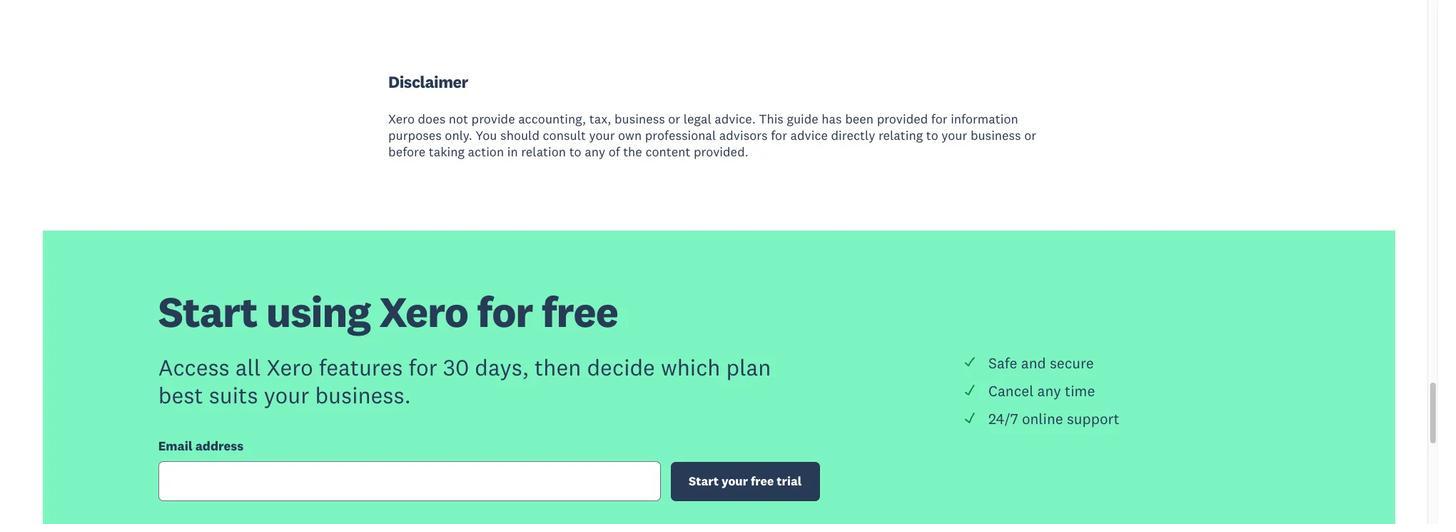 Task type: vqa. For each thing, say whether or not it's contained in the screenshot.
Cancel any time
yes



Task type: locate. For each thing, give the bounding box(es) containing it.
any
[[585, 143, 606, 160], [1038, 381, 1062, 400]]

disclaimer
[[388, 71, 468, 92]]

1 horizontal spatial any
[[1038, 381, 1062, 400]]

to right relation at the left of the page
[[570, 143, 582, 160]]

safe and secure
[[989, 353, 1094, 373]]

0 vertical spatial any
[[585, 143, 606, 160]]

safe
[[989, 353, 1018, 373]]

free
[[542, 285, 618, 338], [751, 473, 774, 489]]

online
[[1022, 409, 1064, 428]]

1 horizontal spatial free
[[751, 473, 774, 489]]

2 included image from the top
[[964, 411, 977, 424]]

free left "trial"
[[751, 473, 774, 489]]

or right information
[[1025, 127, 1037, 144]]

xero for features
[[267, 353, 313, 381]]

0 vertical spatial included image
[[964, 355, 977, 368]]

0 horizontal spatial any
[[585, 143, 606, 160]]

xero
[[388, 111, 415, 127], [379, 285, 468, 338], [267, 353, 313, 381]]

in
[[507, 143, 518, 160]]

1 vertical spatial included image
[[964, 411, 977, 424]]

to right relating
[[927, 127, 939, 144]]

1 vertical spatial free
[[751, 473, 774, 489]]

relating
[[879, 127, 923, 144]]

xero up 30 on the bottom left of page
[[379, 285, 468, 338]]

1 horizontal spatial business
[[971, 127, 1022, 144]]

0 horizontal spatial start
[[158, 285, 257, 338]]

your inside button
[[722, 473, 748, 489]]

xero for for
[[379, 285, 468, 338]]

to
[[927, 127, 939, 144], [570, 143, 582, 160]]

or
[[669, 111, 681, 127], [1025, 127, 1037, 144]]

included image down included image
[[964, 411, 977, 424]]

for
[[932, 111, 948, 127], [771, 127, 788, 144], [477, 285, 533, 338], [409, 353, 438, 381]]

0 vertical spatial free
[[542, 285, 618, 338]]

or left legal
[[669, 111, 681, 127]]

tax,
[[590, 111, 611, 127]]

your left "trial"
[[722, 473, 748, 489]]

your right all
[[264, 380, 309, 409]]

your inside the access all xero features for 30 days, then decide which plan best suits your business.
[[264, 380, 309, 409]]

any left of
[[585, 143, 606, 160]]

2 vertical spatial xero
[[267, 353, 313, 381]]

xero inside the access all xero features for 30 days, then decide which plan best suits your business.
[[267, 353, 313, 381]]

for left advice at the right top of the page
[[771, 127, 788, 144]]

purposes
[[388, 127, 442, 144]]

business
[[615, 111, 665, 127], [971, 127, 1022, 144]]

your left own
[[589, 127, 615, 144]]

advisors
[[720, 127, 768, 144]]

start
[[158, 285, 257, 338], [689, 473, 719, 489]]

has
[[822, 111, 842, 127]]

xero left does
[[388, 111, 415, 127]]

provide
[[472, 111, 515, 127]]

included image up included image
[[964, 355, 977, 368]]

cancel any time
[[989, 381, 1096, 400]]

1 vertical spatial any
[[1038, 381, 1062, 400]]

0 vertical spatial xero
[[388, 111, 415, 127]]

1 vertical spatial start
[[689, 473, 719, 489]]

xero right all
[[267, 353, 313, 381]]

any up 24/7 online support in the bottom of the page
[[1038, 381, 1062, 400]]

xero does not provide accounting, tax, business or legal advice. this guide has been provided for information purposes only. you should consult your own professional advisors for advice directly relating to your business or before taking action in relation to any of the content provided.
[[388, 111, 1037, 160]]

1 horizontal spatial start
[[689, 473, 719, 489]]

1 vertical spatial xero
[[379, 285, 468, 338]]

start inside button
[[689, 473, 719, 489]]

this
[[759, 111, 784, 127]]

information
[[951, 111, 1019, 127]]

features
[[319, 353, 403, 381]]

before
[[388, 143, 426, 160]]

access all xero features for 30 days, then decide which plan best suits your business.
[[158, 353, 771, 409]]

cancel
[[989, 381, 1034, 400]]

24/7 online support
[[989, 409, 1120, 428]]

only.
[[445, 127, 473, 144]]

advice
[[791, 127, 828, 144]]

support
[[1067, 409, 1120, 428]]

time
[[1065, 381, 1096, 400]]

legal
[[684, 111, 712, 127]]

own
[[618, 127, 642, 144]]

your
[[589, 127, 615, 144], [942, 127, 968, 144], [264, 380, 309, 409], [722, 473, 748, 489]]

suits
[[209, 380, 258, 409]]

30
[[443, 353, 469, 381]]

1 included image from the top
[[964, 355, 977, 368]]

0 horizontal spatial free
[[542, 285, 618, 338]]

0 horizontal spatial to
[[570, 143, 582, 160]]

for left 30 on the bottom left of page
[[409, 353, 438, 381]]

email
[[158, 438, 193, 454]]

directly
[[831, 127, 876, 144]]

0 horizontal spatial or
[[669, 111, 681, 127]]

taking
[[429, 143, 465, 160]]

0 vertical spatial start
[[158, 285, 257, 338]]

consult
[[543, 127, 586, 144]]

free up then
[[542, 285, 618, 338]]

included image
[[964, 355, 977, 368], [964, 411, 977, 424]]



Task type: describe. For each thing, give the bounding box(es) containing it.
plan
[[726, 353, 771, 381]]

content
[[646, 143, 691, 160]]

for up 'days,'
[[477, 285, 533, 338]]

secure
[[1050, 353, 1094, 373]]

provided.
[[694, 143, 749, 160]]

provided
[[877, 111, 928, 127]]

the
[[623, 143, 642, 160]]

any inside xero does not provide accounting, tax, business or legal advice. this guide has been provided for information purposes only. you should consult your own professional advisors for advice directly relating to your business or before taking action in relation to any of the content provided.
[[585, 143, 606, 160]]

and
[[1022, 353, 1047, 373]]

all
[[235, 353, 261, 381]]

professional
[[645, 127, 716, 144]]

should
[[501, 127, 540, 144]]

start your free trial button
[[671, 462, 820, 501]]

advice.
[[715, 111, 756, 127]]

using
[[266, 285, 370, 338]]

email address
[[158, 438, 244, 454]]

Email address text field
[[158, 461, 661, 501]]

0 horizontal spatial business
[[615, 111, 665, 127]]

relation
[[521, 143, 566, 160]]

start for start your free trial
[[689, 473, 719, 489]]

address
[[195, 438, 244, 454]]

for right provided
[[932, 111, 948, 127]]

start using xero for free
[[158, 285, 618, 338]]

access
[[158, 353, 230, 381]]

action
[[468, 143, 504, 160]]

best
[[158, 380, 203, 409]]

guide
[[787, 111, 819, 127]]

been
[[845, 111, 874, 127]]

1 horizontal spatial to
[[927, 127, 939, 144]]

your right relating
[[942, 127, 968, 144]]

you
[[476, 127, 497, 144]]

xero inside xero does not provide accounting, tax, business or legal advice. this guide has been provided for information purposes only. you should consult your own professional advisors for advice directly relating to your business or before taking action in relation to any of the content provided.
[[388, 111, 415, 127]]

for inside the access all xero features for 30 days, then decide which plan best suits your business.
[[409, 353, 438, 381]]

which
[[661, 353, 721, 381]]

1 horizontal spatial or
[[1025, 127, 1037, 144]]

24/7
[[989, 409, 1019, 428]]

not
[[449, 111, 468, 127]]

of
[[609, 143, 620, 160]]

free inside start your free trial button
[[751, 473, 774, 489]]

days,
[[475, 353, 529, 381]]

trial
[[777, 473, 802, 489]]

accounting,
[[518, 111, 586, 127]]

then
[[535, 353, 581, 381]]

included image
[[964, 383, 977, 396]]

start your free trial
[[689, 473, 802, 489]]

start for start using xero for free
[[158, 285, 257, 338]]

decide
[[587, 353, 655, 381]]

included image for 24/7 online support
[[964, 411, 977, 424]]

business.
[[315, 380, 411, 409]]

included image for safe and secure
[[964, 355, 977, 368]]

does
[[418, 111, 446, 127]]



